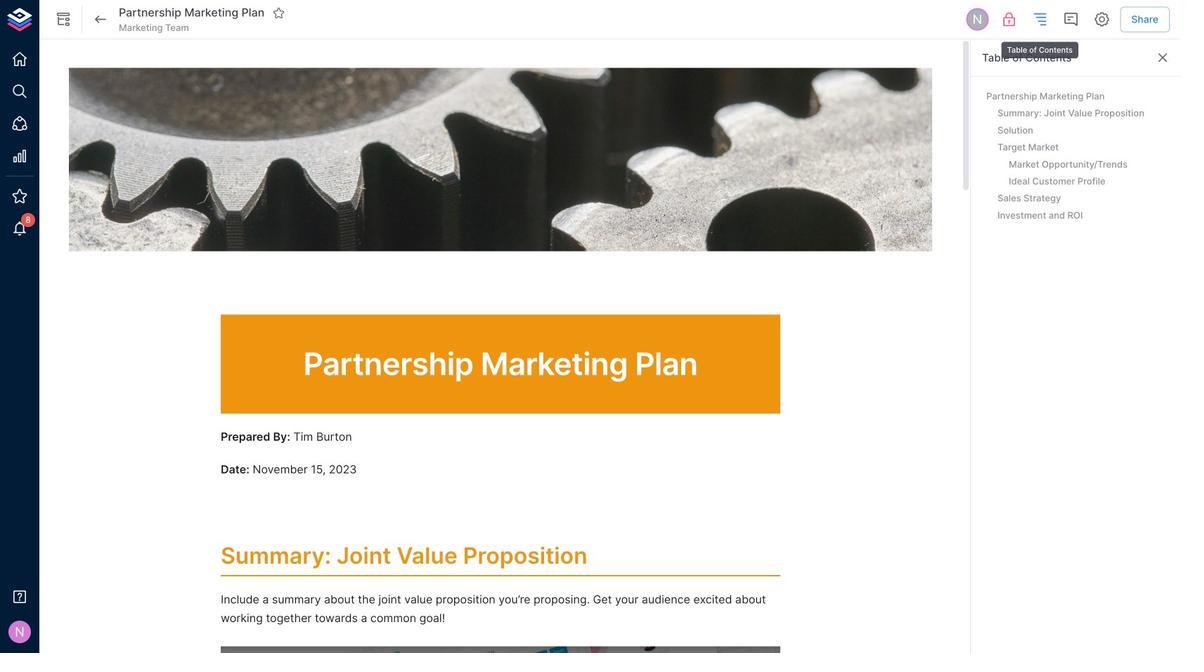 Task type: vqa. For each thing, say whether or not it's contained in the screenshot.
This document is locked ICON
yes



Task type: describe. For each thing, give the bounding box(es) containing it.
table of contents image
[[1031, 11, 1048, 28]]

favorite image
[[272, 7, 285, 19]]

settings image
[[1093, 11, 1110, 28]]

this document is locked image
[[1001, 11, 1017, 28]]



Task type: locate. For each thing, give the bounding box(es) containing it.
show wiki image
[[55, 11, 72, 28]]

tooltip
[[1000, 32, 1080, 60]]

go back image
[[92, 11, 109, 28]]

comments image
[[1062, 11, 1079, 28]]



